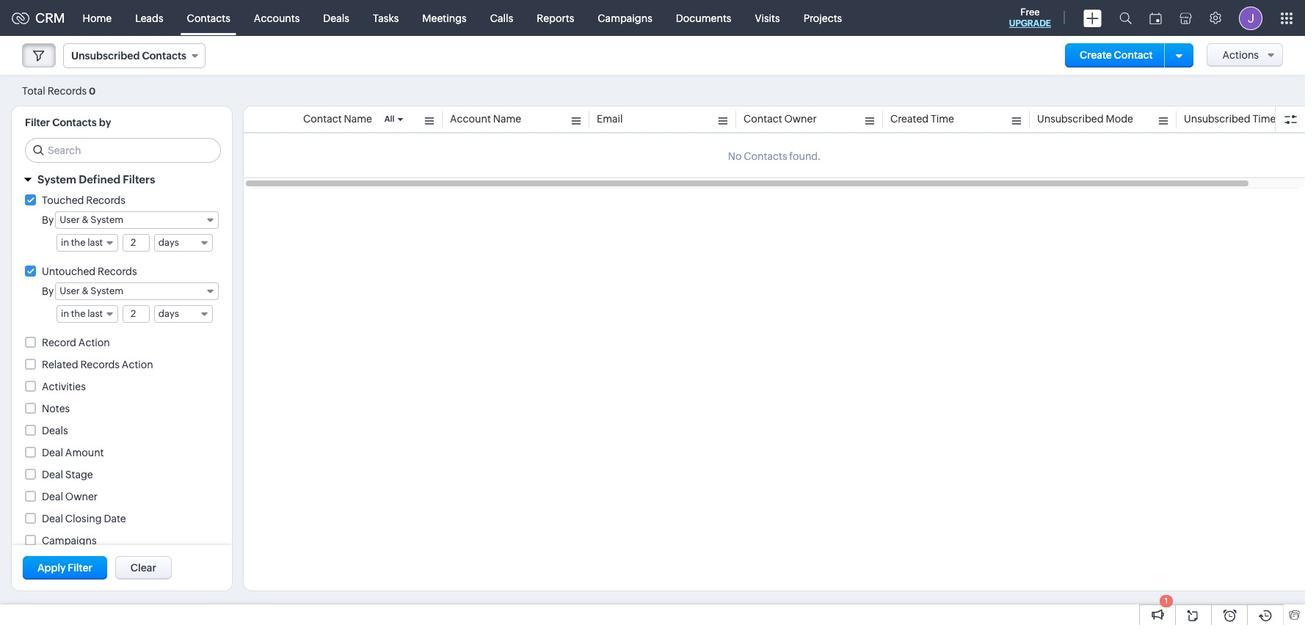 Task type: locate. For each thing, give the bounding box(es) containing it.
0 vertical spatial the
[[71, 237, 86, 248]]

records
[[47, 85, 87, 97], [86, 195, 125, 206], [98, 266, 137, 278], [80, 359, 120, 371]]

contacts inside field
[[142, 50, 187, 62]]

1 the from the top
[[71, 237, 86, 248]]

the
[[71, 237, 86, 248], [71, 308, 86, 319]]

2 horizontal spatial contact
[[1114, 49, 1153, 61]]

name for contact name
[[344, 113, 372, 125]]

filter right apply
[[68, 562, 92, 574]]

by
[[42, 214, 54, 226], [42, 286, 54, 297]]

deals left tasks link
[[323, 12, 349, 24]]

deal left stage
[[42, 469, 63, 481]]

1 vertical spatial owner
[[65, 491, 98, 503]]

owner for deal owner
[[65, 491, 98, 503]]

1 horizontal spatial contact
[[744, 113, 782, 125]]

the up untouched
[[71, 237, 86, 248]]

1 vertical spatial campaigns
[[42, 535, 97, 547]]

filter down total
[[25, 117, 50, 128]]

deal for deal owner
[[42, 491, 63, 503]]

2 in the last field from the top
[[57, 305, 118, 323]]

deal down the 'deal stage'
[[42, 491, 63, 503]]

1 horizontal spatial time
[[1253, 113, 1276, 125]]

owner
[[784, 113, 817, 125], [65, 491, 98, 503]]

profile element
[[1231, 0, 1272, 36]]

deal down deal owner
[[42, 513, 63, 525]]

clear
[[130, 562, 156, 574]]

name right account
[[493, 113, 521, 125]]

0 vertical spatial campaigns
[[598, 12, 653, 24]]

deal amount
[[42, 447, 104, 459]]

calls link
[[479, 0, 525, 36]]

name left all
[[344, 113, 372, 125]]

user & system down untouched records
[[60, 286, 123, 297]]

1 user from the top
[[60, 214, 80, 225]]

2 user from the top
[[60, 286, 80, 297]]

deal for deal closing date
[[42, 513, 63, 525]]

contacts for unsubscribed contacts
[[142, 50, 187, 62]]

1 horizontal spatial owner
[[784, 113, 817, 125]]

by
[[99, 117, 111, 128]]

2 the from the top
[[71, 308, 86, 319]]

the for untouched
[[71, 308, 86, 319]]

contacts right leads
[[187, 12, 230, 24]]

& down touched records
[[82, 214, 89, 225]]

user & system
[[60, 214, 123, 225], [60, 286, 123, 297]]

1 vertical spatial in the last field
[[57, 305, 118, 323]]

2 name from the left
[[493, 113, 521, 125]]

user for untouched
[[60, 286, 80, 297]]

in the last up the record action at the left of page
[[61, 308, 103, 319]]

0 vertical spatial owner
[[784, 113, 817, 125]]

unsubscribed up the 0
[[71, 50, 140, 62]]

records down defined
[[86, 195, 125, 206]]

2 user & system from the top
[[60, 286, 123, 297]]

unsubscribed time
[[1184, 113, 1276, 125]]

records down the record action at the left of page
[[80, 359, 120, 371]]

2 days from the top
[[158, 308, 179, 319]]

defined
[[79, 173, 120, 186]]

deal stage
[[42, 469, 93, 481]]

1 user & system from the top
[[60, 214, 123, 225]]

by down untouched
[[42, 286, 54, 297]]

Search text field
[[26, 139, 220, 162]]

projects
[[804, 12, 842, 24]]

apply filter button
[[23, 557, 107, 580]]

time for unsubscribed time
[[1253, 113, 1276, 125]]

1 in the last field from the top
[[57, 234, 118, 252]]

user
[[60, 214, 80, 225], [60, 286, 80, 297]]

2 user & system field from the top
[[55, 283, 219, 300]]

unsubscribed
[[71, 50, 140, 62], [1037, 113, 1104, 125], [1184, 113, 1251, 125]]

0 vertical spatial by
[[42, 214, 54, 226]]

crm
[[35, 10, 65, 26]]

deals
[[323, 12, 349, 24], [42, 425, 68, 437]]

2 in the last from the top
[[61, 308, 103, 319]]

in up untouched
[[61, 237, 69, 248]]

1 horizontal spatial name
[[493, 113, 521, 125]]

1 deal from the top
[[42, 447, 63, 459]]

contacts
[[187, 12, 230, 24], [142, 50, 187, 62], [52, 117, 97, 128]]

action
[[78, 337, 110, 349], [122, 359, 153, 371]]

contacts left by at top left
[[52, 117, 97, 128]]

1 vertical spatial &
[[82, 286, 89, 297]]

contacts link
[[175, 0, 242, 36]]

create menu element
[[1075, 0, 1111, 36]]

system down untouched records
[[91, 286, 123, 297]]

in the last up untouched records
[[61, 237, 103, 248]]

days
[[158, 237, 179, 248], [158, 308, 179, 319]]

leads link
[[123, 0, 175, 36]]

system
[[37, 173, 76, 186], [91, 214, 123, 225], [91, 286, 123, 297]]

1 vertical spatial user
[[60, 286, 80, 297]]

0 vertical spatial user & system field
[[55, 211, 219, 229]]

records left the 0
[[47, 85, 87, 97]]

calls
[[490, 12, 513, 24]]

user down touched
[[60, 214, 80, 225]]

name
[[344, 113, 372, 125], [493, 113, 521, 125]]

last up the record action at the left of page
[[87, 308, 103, 319]]

user & system for untouched
[[60, 286, 123, 297]]

search element
[[1111, 0, 1141, 36]]

last up untouched records
[[87, 237, 103, 248]]

1 days field from the top
[[154, 234, 213, 252]]

visits link
[[743, 0, 792, 36]]

in the last field up untouched records
[[57, 234, 118, 252]]

contact owner
[[744, 113, 817, 125]]

in the last field for untouched
[[57, 305, 118, 323]]

time right created
[[931, 113, 954, 125]]

unsubscribed for unsubscribed mode
[[1037, 113, 1104, 125]]

unsubscribed down actions
[[1184, 113, 1251, 125]]

1 horizontal spatial campaigns
[[598, 12, 653, 24]]

all
[[385, 115, 395, 123]]

1 by from the top
[[42, 214, 54, 226]]

0 horizontal spatial contact
[[303, 113, 342, 125]]

email
[[597, 113, 623, 125]]

documents
[[676, 12, 732, 24]]

1 vertical spatial in the last
[[61, 308, 103, 319]]

create menu image
[[1084, 9, 1102, 27]]

User & System field
[[55, 211, 219, 229], [55, 283, 219, 300]]

accounts link
[[242, 0, 312, 36]]

date
[[104, 513, 126, 525]]

0 vertical spatial user & system
[[60, 214, 123, 225]]

in the last
[[61, 237, 103, 248], [61, 308, 103, 319]]

0 vertical spatial in the last
[[61, 237, 103, 248]]

0 vertical spatial filter
[[25, 117, 50, 128]]

home link
[[71, 0, 123, 36]]

user & system field down untouched records
[[55, 283, 219, 300]]

activities
[[42, 381, 86, 393]]

visits
[[755, 12, 780, 24]]

reports link
[[525, 0, 586, 36]]

0 vertical spatial last
[[87, 237, 103, 248]]

time
[[931, 113, 954, 125], [1253, 113, 1276, 125]]

1 time from the left
[[931, 113, 954, 125]]

& down untouched records
[[82, 286, 89, 297]]

touched
[[42, 195, 84, 206]]

1 vertical spatial system
[[91, 214, 123, 225]]

0 vertical spatial user
[[60, 214, 80, 225]]

0 horizontal spatial name
[[344, 113, 372, 125]]

campaigns right reports
[[598, 12, 653, 24]]

0 vertical spatial in
[[61, 237, 69, 248]]

1 name from the left
[[344, 113, 372, 125]]

related
[[42, 359, 78, 371]]

2 & from the top
[[82, 286, 89, 297]]

2 by from the top
[[42, 286, 54, 297]]

campaigns
[[598, 12, 653, 24], [42, 535, 97, 547]]

by for touched records
[[42, 214, 54, 226]]

created time
[[891, 113, 954, 125]]

&
[[82, 214, 89, 225], [82, 286, 89, 297]]

in the last field up the record action at the left of page
[[57, 305, 118, 323]]

1 last from the top
[[87, 237, 103, 248]]

apply filter
[[37, 562, 92, 574]]

by down touched
[[42, 214, 54, 226]]

None text field
[[123, 235, 149, 251], [123, 306, 149, 322], [123, 235, 149, 251], [123, 306, 149, 322]]

0 horizontal spatial unsubscribed
[[71, 50, 140, 62]]

create contact button
[[1065, 43, 1168, 68]]

in the last field
[[57, 234, 118, 252], [57, 305, 118, 323]]

1 in the last from the top
[[61, 237, 103, 248]]

contacts down 'leads' link
[[142, 50, 187, 62]]

deal for deal stage
[[42, 469, 63, 481]]

contact
[[1114, 49, 1153, 61], [303, 113, 342, 125], [744, 113, 782, 125]]

1 & from the top
[[82, 214, 89, 225]]

2 vertical spatial contacts
[[52, 117, 97, 128]]

0 vertical spatial in the last field
[[57, 234, 118, 252]]

0 vertical spatial days
[[158, 237, 179, 248]]

unsubscribed inside field
[[71, 50, 140, 62]]

in for untouched
[[61, 308, 69, 319]]

4 deal from the top
[[42, 513, 63, 525]]

projects link
[[792, 0, 854, 36]]

0 vertical spatial action
[[78, 337, 110, 349]]

2 time from the left
[[1253, 113, 1276, 125]]

campaigns inside campaigns "link"
[[598, 12, 653, 24]]

user down untouched
[[60, 286, 80, 297]]

deals down notes
[[42, 425, 68, 437]]

0 horizontal spatial action
[[78, 337, 110, 349]]

0 vertical spatial deals
[[323, 12, 349, 24]]

days field
[[154, 234, 213, 252], [154, 305, 213, 323]]

in up record
[[61, 308, 69, 319]]

1 horizontal spatial filter
[[68, 562, 92, 574]]

1 vertical spatial user & system field
[[55, 283, 219, 300]]

crm link
[[12, 10, 65, 26]]

0 vertical spatial days field
[[154, 234, 213, 252]]

total records 0
[[22, 85, 96, 97]]

0 vertical spatial contacts
[[187, 12, 230, 24]]

1 days from the top
[[158, 237, 179, 248]]

2 days field from the top
[[154, 305, 213, 323]]

1 vertical spatial days field
[[154, 305, 213, 323]]

the up the record action at the left of page
[[71, 308, 86, 319]]

3 deal from the top
[[42, 491, 63, 503]]

0 horizontal spatial deals
[[42, 425, 68, 437]]

notes
[[42, 403, 70, 415]]

2 horizontal spatial unsubscribed
[[1184, 113, 1251, 125]]

1 vertical spatial user & system
[[60, 286, 123, 297]]

actions
[[1223, 49, 1259, 61]]

1 user & system field from the top
[[55, 211, 219, 229]]

& for touched
[[82, 214, 89, 225]]

2 deal from the top
[[42, 469, 63, 481]]

time down actions
[[1253, 113, 1276, 125]]

1 vertical spatial last
[[87, 308, 103, 319]]

filter
[[25, 117, 50, 128], [68, 562, 92, 574]]

0 horizontal spatial owner
[[65, 491, 98, 503]]

in
[[61, 237, 69, 248], [61, 308, 69, 319]]

record
[[42, 337, 76, 349]]

upgrade
[[1009, 18, 1051, 29]]

days for touched records
[[158, 237, 179, 248]]

user for touched
[[60, 214, 80, 225]]

calendar image
[[1150, 12, 1162, 24]]

filters
[[123, 173, 155, 186]]

campaigns link
[[586, 0, 664, 36]]

0 vertical spatial &
[[82, 214, 89, 225]]

system up touched
[[37, 173, 76, 186]]

1 vertical spatial contacts
[[142, 50, 187, 62]]

last
[[87, 237, 103, 248], [87, 308, 103, 319]]

2 in from the top
[[61, 308, 69, 319]]

system defined filters button
[[12, 167, 232, 192]]

2 last from the top
[[87, 308, 103, 319]]

campaigns down closing
[[42, 535, 97, 547]]

reports
[[537, 12, 574, 24]]

apply
[[37, 562, 66, 574]]

1 vertical spatial action
[[122, 359, 153, 371]]

unsubscribed for unsubscribed time
[[1184, 113, 1251, 125]]

1 vertical spatial in
[[61, 308, 69, 319]]

search image
[[1120, 12, 1132, 24]]

1 vertical spatial by
[[42, 286, 54, 297]]

system for untouched
[[91, 286, 123, 297]]

2 vertical spatial system
[[91, 286, 123, 297]]

system down touched records
[[91, 214, 123, 225]]

create contact
[[1080, 49, 1153, 61]]

days field for touched records
[[154, 234, 213, 252]]

untouched records
[[42, 266, 137, 278]]

unsubscribed left mode
[[1037, 113, 1104, 125]]

last for untouched
[[87, 308, 103, 319]]

closing
[[65, 513, 102, 525]]

unsubscribed mode
[[1037, 113, 1134, 125]]

1 horizontal spatial unsubscribed
[[1037, 113, 1104, 125]]

0 horizontal spatial time
[[931, 113, 954, 125]]

0 vertical spatial system
[[37, 173, 76, 186]]

user & system field down filters
[[55, 211, 219, 229]]

user & system down touched records
[[60, 214, 123, 225]]

1
[[1165, 597, 1168, 606]]

1 vertical spatial filter
[[68, 562, 92, 574]]

tasks
[[373, 12, 399, 24]]

1 vertical spatial days
[[158, 308, 179, 319]]

in for touched
[[61, 237, 69, 248]]

records for total
[[47, 85, 87, 97]]

1 vertical spatial the
[[71, 308, 86, 319]]

records right untouched
[[98, 266, 137, 278]]

1 in from the top
[[61, 237, 69, 248]]

contacts for filter contacts by
[[52, 117, 97, 128]]

deal
[[42, 447, 63, 459], [42, 469, 63, 481], [42, 491, 63, 503], [42, 513, 63, 525]]

deal up the 'deal stage'
[[42, 447, 63, 459]]



Task type: describe. For each thing, give the bounding box(es) containing it.
deal owner
[[42, 491, 98, 503]]

days field for untouched records
[[154, 305, 213, 323]]

untouched
[[42, 266, 96, 278]]

days for untouched records
[[158, 308, 179, 319]]

0 horizontal spatial filter
[[25, 117, 50, 128]]

profile image
[[1239, 6, 1263, 30]]

amount
[[65, 447, 104, 459]]

system defined filters
[[37, 173, 155, 186]]

touched records
[[42, 195, 125, 206]]

user & system field for untouched records
[[55, 283, 219, 300]]

logo image
[[12, 12, 29, 24]]

contact inside 'button'
[[1114, 49, 1153, 61]]

mode
[[1106, 113, 1134, 125]]

deal closing date
[[42, 513, 126, 525]]

meetings link
[[411, 0, 479, 36]]

unsubscribed for unsubscribed contacts
[[71, 50, 140, 62]]

user & system field for touched records
[[55, 211, 219, 229]]

documents link
[[664, 0, 743, 36]]

time for created time
[[931, 113, 954, 125]]

records for untouched
[[98, 266, 137, 278]]

Unsubscribed Contacts field
[[63, 43, 206, 68]]

in the last for touched
[[61, 237, 103, 248]]

free
[[1021, 7, 1040, 18]]

free upgrade
[[1009, 7, 1051, 29]]

in the last field for touched
[[57, 234, 118, 252]]

create
[[1080, 49, 1112, 61]]

last for touched
[[87, 237, 103, 248]]

home
[[83, 12, 112, 24]]

1 horizontal spatial deals
[[323, 12, 349, 24]]

by for untouched records
[[42, 286, 54, 297]]

leads
[[135, 12, 163, 24]]

contact for contact owner
[[744, 113, 782, 125]]

records for touched
[[86, 195, 125, 206]]

total
[[22, 85, 45, 97]]

filter inside button
[[68, 562, 92, 574]]

account
[[450, 113, 491, 125]]

1 vertical spatial deals
[[42, 425, 68, 437]]

system inside dropdown button
[[37, 173, 76, 186]]

related records action
[[42, 359, 153, 371]]

name for account name
[[493, 113, 521, 125]]

1 horizontal spatial action
[[122, 359, 153, 371]]

filter contacts by
[[25, 117, 111, 128]]

account name
[[450, 113, 521, 125]]

in the last for untouched
[[61, 308, 103, 319]]

the for touched
[[71, 237, 86, 248]]

0
[[89, 86, 96, 97]]

stage
[[65, 469, 93, 481]]

0 horizontal spatial campaigns
[[42, 535, 97, 547]]

deal for deal amount
[[42, 447, 63, 459]]

system for touched
[[91, 214, 123, 225]]

& for untouched
[[82, 286, 89, 297]]

record action
[[42, 337, 110, 349]]

contact for contact name
[[303, 113, 342, 125]]

user & system for touched
[[60, 214, 123, 225]]

contact name
[[303, 113, 372, 125]]

accounts
[[254, 12, 300, 24]]

records for related
[[80, 359, 120, 371]]

owner for contact owner
[[784, 113, 817, 125]]

meetings
[[422, 12, 467, 24]]

tasks link
[[361, 0, 411, 36]]

deals link
[[312, 0, 361, 36]]

created
[[891, 113, 929, 125]]

unsubscribed contacts
[[71, 50, 187, 62]]



Task type: vqa. For each thing, say whether or not it's contained in the screenshot.
Filters
yes



